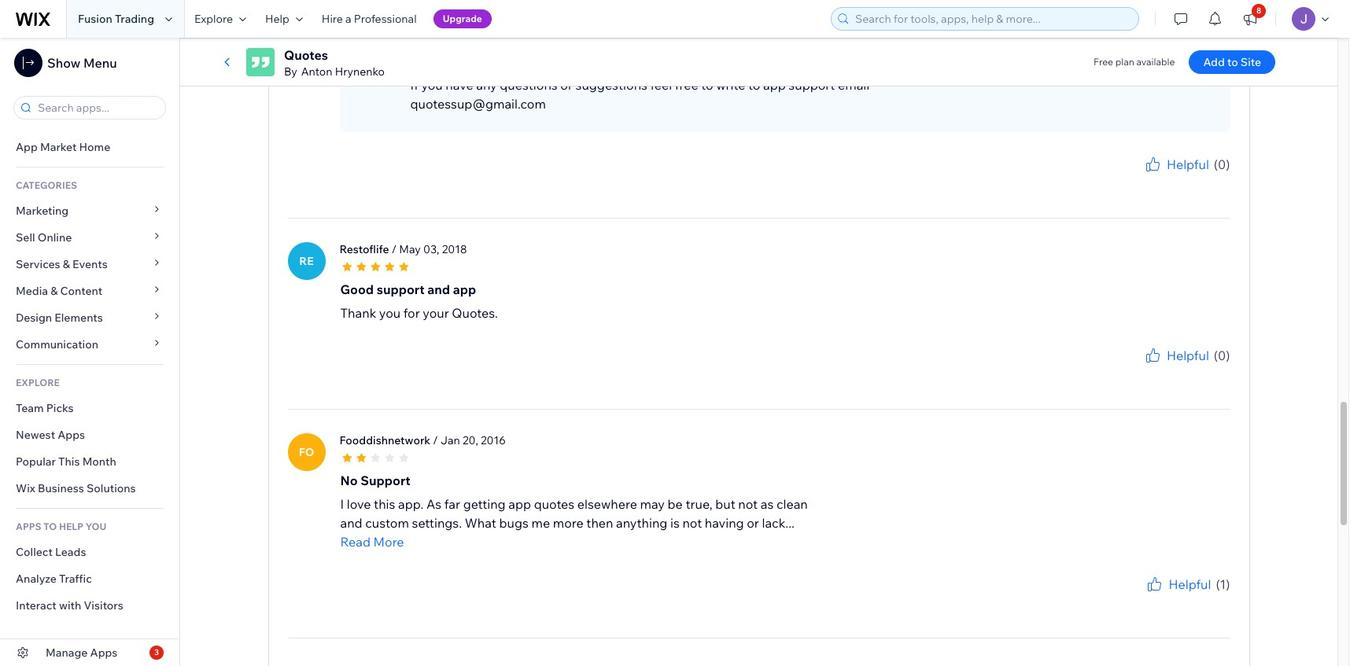 Task type: locate. For each thing, give the bounding box(es) containing it.
1 vertical spatial or
[[747, 515, 759, 531]]

1 vertical spatial and
[[340, 515, 363, 531]]

team picks link
[[0, 395, 179, 422]]

us.
[[603, 58, 620, 74]]

app up "bugs"
[[509, 496, 531, 512]]

1 horizontal spatial &
[[63, 257, 70, 272]]

read
[[340, 534, 371, 550]]

then
[[587, 515, 614, 531]]

suggestions
[[576, 77, 648, 93]]

add to site
[[1204, 55, 1262, 69]]

picks
[[46, 401, 74, 416]]

having
[[705, 515, 744, 531]]

fo
[[299, 445, 314, 459]]

0 horizontal spatial and
[[340, 515, 363, 531]]

trading
[[115, 12, 154, 26]]

wix
[[16, 482, 35, 496]]

2 vertical spatial app
[[509, 496, 531, 512]]

this
[[58, 455, 80, 469]]

online
[[38, 231, 72, 245]]

1 vertical spatial support
[[377, 281, 425, 297]]

questions
[[500, 77, 558, 93]]

quotes.
[[452, 305, 498, 321]]

apps up this
[[58, 428, 85, 442]]

show menu
[[47, 55, 117, 71]]

sell online link
[[0, 224, 179, 251]]

0 horizontal spatial app
[[453, 281, 476, 297]]

0 horizontal spatial &
[[50, 284, 58, 298]]

app.
[[398, 496, 424, 512]]

sell online
[[16, 231, 72, 245]]

& inside services & events link
[[63, 257, 70, 272]]

03,
[[423, 242, 440, 256]]

0 vertical spatial apps
[[58, 428, 85, 442]]

2 thank you for your feedback from the top
[[1106, 365, 1231, 377]]

& inside the "media & content" link
[[50, 284, 58, 298]]

1 vertical spatial helpful
[[1167, 348, 1210, 363]]

or left lack...
[[747, 515, 759, 531]]

manage
[[46, 646, 88, 660]]

1 vertical spatial (0)
[[1214, 348, 1231, 363]]

apps inside newest apps link
[[58, 428, 85, 442]]

1 horizontal spatial or
[[747, 515, 759, 531]]

8
[[1257, 6, 1262, 16]]

1 feedback from the top
[[1189, 174, 1231, 185]]

newest apps
[[16, 428, 85, 442]]

and
[[428, 281, 450, 297], [340, 515, 363, 531]]

not left 'as'
[[739, 496, 758, 512]]

1 vertical spatial apps
[[90, 646, 118, 660]]

apps to help you
[[16, 521, 106, 533]]

thank you! your opinion is very important to us. if you have any questions or suggestions feel free to write to app support email quotessup@gmail.com
[[410, 39, 870, 111]]

and inside the good support and app thank you for your quotes.
[[428, 281, 450, 297]]

1 horizontal spatial app
[[509, 496, 531, 512]]

Search for tools, apps, help & more... field
[[851, 8, 1134, 30]]

0 vertical spatial is
[[487, 58, 496, 74]]

you inside thank you! your opinion is very important to us. if you have any questions or suggestions feel free to write to app support email quotessup@gmail.com
[[421, 77, 443, 93]]

app
[[763, 77, 786, 93], [453, 281, 476, 297], [509, 496, 531, 512]]

& right media
[[50, 284, 58, 298]]

& for content
[[50, 284, 58, 298]]

2 vertical spatial feedback
[[1189, 594, 1231, 606]]

app right "write"
[[763, 77, 786, 93]]

0 horizontal spatial /
[[392, 242, 397, 256]]

0 horizontal spatial support
[[377, 281, 425, 297]]

manage apps
[[46, 646, 118, 660]]

quotes logo image
[[246, 48, 275, 76]]

fooddishnetwork / jan 20, 2016
[[340, 433, 506, 448]]

apps
[[16, 521, 41, 533]]

popular this month
[[16, 455, 116, 469]]

0 vertical spatial helpful
[[1167, 156, 1210, 172]]

for inside the good support and app thank you for your quotes.
[[404, 305, 420, 321]]

0 vertical spatial /
[[392, 242, 397, 256]]

0 horizontal spatial not
[[683, 515, 702, 531]]

1 vertical spatial thank you for your feedback
[[1106, 365, 1231, 377]]

0 vertical spatial or
[[561, 77, 573, 93]]

is down be
[[671, 515, 680, 531]]

2 vertical spatial thank you for your feedback
[[1106, 594, 1231, 606]]

1 vertical spatial is
[[671, 515, 680, 531]]

apps for newest apps
[[58, 428, 85, 442]]

or down important
[[561, 77, 573, 93]]

media & content
[[16, 284, 103, 298]]

thank you for your feedback for (1)
[[1106, 594, 1231, 606]]

1 horizontal spatial is
[[671, 515, 680, 531]]

this
[[374, 496, 395, 512]]

thank inside the good support and app thank you for your quotes.
[[340, 305, 376, 321]]

help button
[[256, 0, 312, 38]]

1 horizontal spatial and
[[428, 281, 450, 297]]

with
[[59, 599, 81, 613]]

help
[[265, 12, 290, 26]]

interact with visitors
[[16, 599, 123, 613]]

hire a professional
[[322, 12, 417, 26]]

good
[[340, 281, 374, 297]]

newest apps link
[[0, 422, 179, 449]]

anton
[[301, 65, 333, 79]]

explore
[[194, 12, 233, 26]]

team
[[16, 401, 44, 416]]

feedback for (0)
[[1189, 174, 1231, 185]]

helpful button for thank you for your quotes.
[[1144, 346, 1210, 365]]

free plan available
[[1094, 56, 1175, 68]]

marketing link
[[0, 198, 179, 224]]

for
[[1153, 174, 1165, 185], [404, 305, 420, 321], [1153, 365, 1165, 377], [1153, 594, 1165, 606]]

0 vertical spatial and
[[428, 281, 450, 297]]

have
[[446, 77, 474, 93]]

2018
[[442, 242, 467, 256]]

you inside the good support and app thank you for your quotes.
[[379, 305, 401, 321]]

quotes
[[534, 496, 575, 512]]

your
[[410, 58, 437, 74]]

and up the read at the bottom left of page
[[340, 515, 363, 531]]

far
[[444, 496, 460, 512]]

helpful for thank you for your quotes.
[[1167, 348, 1210, 363]]

0 vertical spatial feedback
[[1189, 174, 1231, 185]]

may
[[399, 242, 421, 256]]

you
[[86, 521, 106, 533]]

getting
[[463, 496, 506, 512]]

0 vertical spatial helpful button
[[1144, 155, 1210, 174]]

& left events
[[63, 257, 70, 272]]

1 horizontal spatial apps
[[90, 646, 118, 660]]

media & content link
[[0, 278, 179, 305]]

email
[[838, 77, 870, 93]]

2 vertical spatial helpful
[[1169, 577, 1212, 592]]

read more button
[[340, 533, 813, 551]]

interact
[[16, 599, 57, 613]]

1 thank you for your feedback from the top
[[1106, 174, 1231, 185]]

1 vertical spatial app
[[453, 281, 476, 297]]

2 horizontal spatial app
[[763, 77, 786, 93]]

interact with visitors link
[[0, 593, 179, 619]]

0 horizontal spatial or
[[561, 77, 573, 93]]

1 vertical spatial /
[[433, 433, 438, 448]]

3 feedback from the top
[[1189, 594, 1231, 606]]

0 horizontal spatial is
[[487, 58, 496, 74]]

1 horizontal spatial not
[[739, 496, 758, 512]]

popular this month link
[[0, 449, 179, 475]]

1 vertical spatial helpful button
[[1144, 346, 1210, 365]]

your
[[1168, 174, 1187, 185], [423, 305, 449, 321], [1168, 365, 1187, 377], [1168, 594, 1187, 606]]

feedback
[[1189, 174, 1231, 185], [1189, 365, 1231, 377], [1189, 594, 1231, 606]]

apps right manage at left
[[90, 646, 118, 660]]

0 vertical spatial thank you for your feedback
[[1106, 174, 1231, 185]]

2 feedback from the top
[[1189, 365, 1231, 377]]

0 vertical spatial &
[[63, 257, 70, 272]]

is
[[487, 58, 496, 74], [671, 515, 680, 531]]

no support i love this app.  as far getting app quotes elsewhere may be true, but not as clean and custom settings.  what bugs me more then anything is not having or lack... read more
[[340, 473, 808, 550]]

0 vertical spatial not
[[739, 496, 758, 512]]

1 vertical spatial &
[[50, 284, 58, 298]]

& for events
[[63, 257, 70, 272]]

very
[[499, 58, 524, 74]]

(0)
[[1214, 156, 1231, 172], [1214, 348, 1231, 363]]

to left site
[[1228, 55, 1239, 69]]

but
[[716, 496, 736, 512]]

app up quotes.
[[453, 281, 476, 297]]

3 thank you for your feedback from the top
[[1106, 594, 1231, 606]]

events
[[72, 257, 108, 272]]

0 vertical spatial (0)
[[1214, 156, 1231, 172]]

0 vertical spatial support
[[789, 77, 835, 93]]

not down true,
[[683, 515, 702, 531]]

and down 03, at top left
[[428, 281, 450, 297]]

1 horizontal spatial support
[[789, 77, 835, 93]]

traffic
[[59, 572, 92, 586]]

is up any
[[487, 58, 496, 74]]

0 horizontal spatial apps
[[58, 428, 85, 442]]

thank you for your feedback
[[1106, 174, 1231, 185], [1106, 365, 1231, 377], [1106, 594, 1231, 606]]

month
[[82, 455, 116, 469]]

2 vertical spatial helpful button
[[1146, 575, 1212, 594]]

support down restoflife / may 03, 2018
[[377, 281, 425, 297]]

/ left the may
[[392, 242, 397, 256]]

free
[[675, 77, 699, 93]]

is inside no support i love this app.  as far getting app quotes elsewhere may be true, but not as clean and custom settings.  what bugs me more then anything is not having or lack... read more
[[671, 515, 680, 531]]

support left email
[[789, 77, 835, 93]]

team picks
[[16, 401, 74, 416]]

/ left jan
[[433, 433, 438, 448]]

newest
[[16, 428, 55, 442]]

1 vertical spatial not
[[683, 515, 702, 531]]

1 horizontal spatial /
[[433, 433, 438, 448]]

helpful
[[1167, 156, 1210, 172], [1167, 348, 1210, 363], [1169, 577, 1212, 592]]

hire a professional link
[[312, 0, 426, 38]]

re
[[299, 254, 314, 268]]

or
[[561, 77, 573, 93], [747, 515, 759, 531]]

add
[[1204, 55, 1225, 69]]

0 vertical spatial app
[[763, 77, 786, 93]]

free
[[1094, 56, 1114, 68]]

thank inside thank you! your opinion is very important to us. if you have any questions or suggestions feel free to write to app support email quotessup@gmail.com
[[410, 39, 446, 55]]

hrynenko
[[335, 65, 385, 79]]

1 vertical spatial feedback
[[1189, 365, 1231, 377]]

Search apps... field
[[33, 97, 161, 119]]



Task type: describe. For each thing, give the bounding box(es) containing it.
analyze traffic link
[[0, 566, 179, 593]]

content
[[60, 284, 103, 298]]

feel
[[651, 77, 672, 93]]

categories
[[16, 179, 77, 191]]

wix business solutions
[[16, 482, 136, 496]]

2016
[[481, 433, 506, 448]]

custom
[[365, 515, 409, 531]]

thank you for your feedback for (0)
[[1106, 174, 1231, 185]]

jan
[[441, 433, 460, 448]]

elements
[[54, 311, 103, 325]]

settings.
[[412, 515, 462, 531]]

design
[[16, 311, 52, 325]]

show menu button
[[14, 49, 117, 77]]

app inside thank you! your opinion is very important to us. if you have any questions or suggestions feel free to write to app support email quotessup@gmail.com
[[763, 77, 786, 93]]

show
[[47, 55, 81, 71]]

may
[[640, 496, 665, 512]]

services & events
[[16, 257, 108, 272]]

20,
[[463, 433, 478, 448]]

(1)
[[1216, 577, 1231, 592]]

helpful button for i love this app.  as far getting app quotes elsewhere may be true, but not as clean and custom settings.  what bugs me more then anything is not having or lack...
[[1146, 575, 1212, 594]]

as
[[427, 496, 442, 512]]

2 (0) from the top
[[1214, 348, 1231, 363]]

write
[[716, 77, 746, 93]]

plan
[[1116, 56, 1135, 68]]

marketing
[[16, 204, 69, 218]]

more
[[553, 515, 584, 531]]

bugs
[[499, 515, 529, 531]]

services & events link
[[0, 251, 179, 278]]

services
[[16, 257, 60, 272]]

support inside the good support and app thank you for your quotes.
[[377, 281, 425, 297]]

app inside no support i love this app.  as far getting app quotes elsewhere may be true, but not as clean and custom settings.  what bugs me more then anything is not having or lack... read more
[[509, 496, 531, 512]]

/ for good support and app
[[392, 242, 397, 256]]

market
[[40, 140, 77, 154]]

quotes
[[284, 47, 328, 63]]

/ for no support
[[433, 433, 438, 448]]

communication link
[[0, 331, 179, 358]]

app
[[16, 140, 38, 154]]

design elements
[[16, 311, 103, 325]]

a
[[346, 12, 352, 26]]

be
[[668, 496, 683, 512]]

good support and app thank you for your quotes.
[[340, 281, 498, 321]]

elsewhere
[[578, 496, 637, 512]]

and inside no support i love this app.  as far getting app quotes elsewhere may be true, but not as clean and custom settings.  what bugs me more then anything is not having or lack... read more
[[340, 515, 363, 531]]

sidebar element
[[0, 38, 180, 667]]

more
[[373, 534, 404, 550]]

if
[[410, 77, 419, 93]]

your inside the good support and app thank you for your quotes.
[[423, 305, 449, 321]]

lack...
[[762, 515, 795, 531]]

app inside the good support and app thank you for your quotes.
[[453, 281, 476, 297]]

help
[[59, 521, 83, 533]]

upgrade
[[443, 13, 482, 24]]

apps for manage apps
[[90, 646, 118, 660]]

or inside thank you! your opinion is very important to us. if you have any questions or suggestions feel free to write to app support email quotessup@gmail.com
[[561, 77, 573, 93]]

app market home link
[[0, 134, 179, 161]]

is inside thank you! your opinion is very important to us. if you have any questions or suggestions feel free to write to app support email quotessup@gmail.com
[[487, 58, 496, 74]]

collect
[[16, 545, 53, 560]]

to right "write"
[[749, 77, 761, 93]]

popular
[[16, 455, 56, 469]]

any
[[476, 77, 497, 93]]

what
[[465, 515, 497, 531]]

support
[[361, 473, 411, 488]]

site
[[1241, 55, 1262, 69]]

upgrade button
[[433, 9, 492, 28]]

restoflife
[[340, 242, 389, 256]]

hire
[[322, 12, 343, 26]]

quotessup@gmail.com
[[410, 96, 546, 111]]

anything
[[616, 515, 668, 531]]

available
[[1137, 56, 1175, 68]]

home
[[79, 140, 110, 154]]

helpful for i love this app.  as far getting app quotes elsewhere may be true, but not as clean and custom settings.  what bugs me more then anything is not having or lack...
[[1169, 577, 1212, 592]]

3
[[154, 648, 159, 658]]

or inside no support i love this app.  as far getting app quotes elsewhere may be true, but not as clean and custom settings.  what bugs me more then anything is not having or lack... read more
[[747, 515, 759, 531]]

leads
[[55, 545, 86, 560]]

to left 'us.' at top
[[588, 58, 600, 74]]

1 (0) from the top
[[1214, 156, 1231, 172]]

i
[[340, 496, 344, 512]]

quotes by anton hrynenko
[[284, 47, 385, 79]]

to right free
[[701, 77, 714, 93]]

to
[[43, 521, 57, 533]]

feedback for (1)
[[1189, 594, 1231, 606]]

explore
[[16, 377, 60, 389]]

fusion
[[78, 12, 112, 26]]

clean
[[777, 496, 808, 512]]

to inside "button"
[[1228, 55, 1239, 69]]

visitors
[[84, 599, 123, 613]]

important
[[527, 58, 585, 74]]

design elements link
[[0, 305, 179, 331]]

analyze
[[16, 572, 57, 586]]

true,
[[686, 496, 713, 512]]

collect leads
[[16, 545, 86, 560]]

support inside thank you! your opinion is very important to us. if you have any questions or suggestions feel free to write to app support email quotessup@gmail.com
[[789, 77, 835, 93]]

love
[[347, 496, 371, 512]]



Task type: vqa. For each thing, say whether or not it's contained in the screenshot.
Picks
yes



